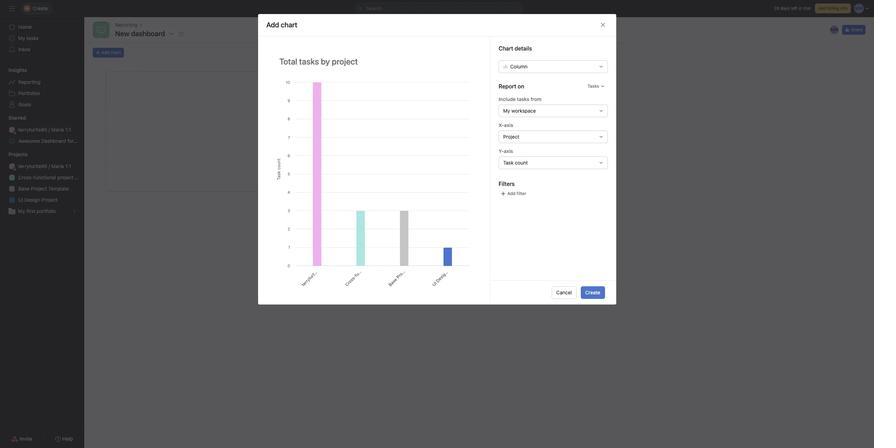 Task type: vqa. For each thing, say whether or not it's contained in the screenshot.
bottom Tommy
no



Task type: describe. For each thing, give the bounding box(es) containing it.
portfolio
[[37, 208, 56, 214]]

project inside starred element
[[86, 138, 103, 144]]

include tasks from
[[499, 96, 542, 102]]

reporting inside the insights element
[[18, 79, 40, 85]]

1:1 for for
[[65, 127, 71, 133]]

starred element
[[0, 112, 103, 148]]

search list box
[[354, 3, 523, 14]]

project button
[[499, 131, 608, 143]]

my workspace button
[[499, 105, 608, 117]]

filter
[[517, 191, 526, 196]]

my first portfolio
[[18, 208, 56, 214]]

add filter button
[[499, 189, 528, 199]]

task
[[503, 160, 514, 166]]

1 vertical spatial add chart button
[[105, 71, 475, 192]]

cross-functional project plan link
[[4, 172, 84, 183]]

project inside ui design project
[[446, 260, 460, 273]]

insights button
[[0, 67, 27, 74]]

terryturtle85 / maria 1:1 for dashboard
[[18, 127, 71, 133]]

my first portfolio link
[[4, 206, 80, 217]]

terryturtle85 for cross-
[[18, 163, 47, 169]]

new dashboard
[[115, 30, 165, 38]]

invite
[[20, 436, 32, 442]]

project inside dropdown button
[[503, 134, 520, 140]]

show options image
[[169, 31, 174, 37]]

base project template inside projects element
[[18, 186, 69, 192]]

axis for x-
[[504, 122, 513, 128]]

inbox
[[18, 46, 31, 52]]

goals link
[[4, 99, 80, 110]]

terryturtle85 / maria 1:1 link for dashboard
[[4, 124, 80, 136]]

29
[[775, 6, 780, 11]]

invite button
[[7, 433, 37, 446]]

filters
[[499, 181, 515, 187]]

project inside base project template
[[396, 266, 409, 280]]

report on
[[499, 83, 524, 90]]

cross-
[[18, 175, 34, 181]]

awesome dashboard for new project link
[[4, 136, 103, 147]]

tasks
[[588, 84, 599, 89]]

2 vertical spatial terryturtle85 / maria 1:1
[[301, 251, 337, 288]]

create button
[[581, 287, 605, 299]]

Total tasks by project text field
[[275, 53, 473, 70]]

info
[[841, 6, 848, 11]]

maria for functional
[[51, 163, 64, 169]]

trial
[[804, 6, 811, 11]]

awesome dashboard for new project
[[18, 138, 103, 144]]

add billing info button
[[816, 4, 852, 13]]

design inside ui design project
[[435, 270, 449, 284]]

insights
[[8, 67, 27, 73]]

portfolios
[[18, 90, 40, 96]]

left
[[791, 6, 798, 11]]

y-
[[499, 148, 504, 154]]

template inside base project template
[[406, 253, 423, 269]]

mw
[[831, 27, 839, 32]]

home link
[[4, 21, 80, 33]]

1:1 inside terryturtle85 / maria 1:1
[[330, 251, 337, 259]]

/ for dashboard
[[49, 127, 50, 133]]

functional
[[34, 175, 56, 181]]

insights element
[[0, 64, 84, 112]]

1 horizontal spatial reporting link
[[115, 21, 137, 29]]

goals
[[18, 102, 31, 108]]

billing
[[828, 6, 840, 11]]

add inside "add filter" dropdown button
[[508, 191, 516, 196]]

base inside projects element
[[18, 186, 29, 192]]

my for my first portfolio
[[18, 208, 25, 214]]

cancel
[[557, 290, 572, 296]]

y-axis
[[499, 148, 513, 154]]

/ inside terryturtle85 / maria 1:1
[[319, 264, 324, 269]]

days
[[781, 6, 790, 11]]

axis for y-
[[504, 148, 513, 154]]

base project template link
[[4, 183, 80, 195]]

terryturtle85 inside terryturtle85 / maria 1:1
[[301, 266, 322, 288]]

1:1 for project
[[65, 163, 71, 169]]

tasks button
[[585, 81, 608, 91]]

global element
[[0, 17, 84, 59]]

projects
[[8, 151, 28, 157]]



Task type: locate. For each thing, give the bounding box(es) containing it.
1 vertical spatial tasks
[[517, 96, 530, 102]]

1 horizontal spatial ui design project
[[431, 260, 460, 288]]

0 vertical spatial add chart
[[102, 50, 121, 55]]

1 vertical spatial base project template
[[388, 253, 423, 288]]

1 vertical spatial terryturtle85 / maria 1:1
[[18, 163, 71, 169]]

add chart button
[[93, 48, 124, 58], [105, 71, 475, 192]]

task count button
[[499, 157, 608, 169]]

first
[[26, 208, 35, 214]]

template
[[48, 186, 69, 192], [406, 253, 423, 269]]

0 horizontal spatial tasks
[[26, 35, 38, 41]]

chart
[[111, 50, 121, 55], [290, 136, 300, 141]]

1:1
[[65, 127, 71, 133], [65, 163, 71, 169], [330, 251, 337, 259]]

my up inbox at left top
[[18, 35, 25, 41]]

1 vertical spatial maria
[[51, 163, 64, 169]]

terryturtle85 / maria 1:1 link inside starred element
[[4, 124, 80, 136]]

1 horizontal spatial tasks
[[517, 96, 530, 102]]

0 vertical spatial terryturtle85
[[18, 127, 47, 133]]

cancel button
[[552, 287, 577, 299]]

report image
[[97, 26, 105, 34]]

2 vertical spatial my
[[18, 208, 25, 214]]

tasks up workspace
[[517, 96, 530, 102]]

0 vertical spatial 1:1
[[65, 127, 71, 133]]

terryturtle85 / maria 1:1 for functional
[[18, 163, 71, 169]]

x-
[[499, 122, 504, 128]]

/ for functional
[[49, 163, 50, 169]]

from
[[531, 96, 542, 102]]

column button
[[499, 60, 608, 73]]

0 horizontal spatial reporting
[[18, 79, 40, 85]]

2 axis from the top
[[504, 148, 513, 154]]

count
[[515, 160, 528, 166]]

my inside dropdown button
[[503, 108, 510, 114]]

share button
[[843, 25, 866, 35]]

0 vertical spatial reporting link
[[115, 21, 137, 29]]

0 horizontal spatial ui design project
[[18, 197, 58, 203]]

1 horizontal spatial template
[[406, 253, 423, 269]]

1 vertical spatial add chart
[[281, 136, 300, 141]]

0 vertical spatial base
[[18, 186, 29, 192]]

0 horizontal spatial chart
[[111, 50, 121, 55]]

2 vertical spatial 1:1
[[330, 251, 337, 259]]

1 horizontal spatial chart
[[290, 136, 300, 141]]

hide sidebar image
[[9, 6, 15, 11]]

cross-functional project plan
[[18, 175, 84, 181]]

task count
[[503, 160, 528, 166]]

terryturtle85 / maria 1:1 link for functional
[[4, 161, 80, 172]]

1 vertical spatial axis
[[504, 148, 513, 154]]

1 horizontal spatial add chart
[[281, 136, 300, 141]]

add inside button
[[819, 6, 827, 11]]

add chart
[[267, 21, 298, 29]]

dashboard
[[41, 138, 66, 144]]

1 vertical spatial design
[[435, 270, 449, 284]]

in
[[799, 6, 803, 11]]

0 vertical spatial design
[[24, 197, 40, 203]]

add filter
[[508, 191, 526, 196]]

workspace
[[512, 108, 536, 114]]

axis down my workspace
[[504, 122, 513, 128]]

create
[[586, 290, 601, 296]]

tasks
[[26, 35, 38, 41], [517, 96, 530, 102]]

29 days left in trial
[[775, 6, 811, 11]]

tasks for my
[[26, 35, 38, 41]]

base inside base project template
[[388, 277, 398, 288]]

maria inside terryturtle85 / maria 1:1
[[321, 256, 333, 267]]

axis
[[504, 122, 513, 128], [504, 148, 513, 154]]

design
[[24, 197, 40, 203], [435, 270, 449, 284]]

1 vertical spatial terryturtle85 / maria 1:1 link
[[4, 161, 80, 172]]

terryturtle85 / maria 1:1 link up dashboard
[[4, 124, 80, 136]]

tasks down home
[[26, 35, 38, 41]]

2 terryturtle85 / maria 1:1 link from the top
[[4, 161, 80, 172]]

tasks inside my tasks link
[[26, 35, 38, 41]]

add chart
[[102, 50, 121, 55], [281, 136, 300, 141]]

0 horizontal spatial add chart
[[102, 50, 121, 55]]

terryturtle85 inside projects element
[[18, 163, 47, 169]]

terryturtle85 / maria 1:1 inside starred element
[[18, 127, 71, 133]]

awesome
[[18, 138, 40, 144]]

1 vertical spatial base
[[388, 277, 398, 288]]

1 vertical spatial chart
[[290, 136, 300, 141]]

/ inside projects element
[[49, 163, 50, 169]]

1 vertical spatial ui design project
[[431, 260, 460, 288]]

add billing info
[[819, 6, 848, 11]]

1 horizontal spatial design
[[435, 270, 449, 284]]

terryturtle85 / maria 1:1 inside projects element
[[18, 163, 71, 169]]

ui
[[18, 197, 23, 203], [431, 281, 438, 288]]

close image
[[600, 22, 606, 28]]

maria
[[51, 127, 64, 133], [51, 163, 64, 169], [321, 256, 333, 267]]

ui inside ui design project
[[431, 281, 438, 288]]

chart details
[[499, 45, 532, 52]]

share
[[852, 27, 863, 32]]

2 vertical spatial /
[[319, 264, 324, 269]]

0 vertical spatial /
[[49, 127, 50, 133]]

ui design project
[[18, 197, 58, 203], [431, 260, 460, 288]]

base project template
[[18, 186, 69, 192], [388, 253, 423, 288]]

my down include
[[503, 108, 510, 114]]

0 vertical spatial template
[[48, 186, 69, 192]]

reporting
[[115, 22, 137, 28], [18, 79, 40, 85]]

1:1 inside starred element
[[65, 127, 71, 133]]

1 vertical spatial my
[[503, 108, 510, 114]]

0 horizontal spatial reporting link
[[4, 77, 80, 88]]

projects element
[[0, 148, 84, 219]]

0 vertical spatial tasks
[[26, 35, 38, 41]]

search
[[366, 5, 382, 11]]

design inside projects element
[[24, 197, 40, 203]]

/ inside starred element
[[49, 127, 50, 133]]

inbox link
[[4, 44, 80, 55]]

my tasks
[[18, 35, 38, 41]]

my
[[18, 35, 25, 41], [503, 108, 510, 114], [18, 208, 25, 214]]

terryturtle85
[[18, 127, 47, 133], [18, 163, 47, 169], [301, 266, 322, 288]]

reporting link up new dashboard
[[115, 21, 137, 29]]

terryturtle85 / maria 1:1 link up functional
[[4, 161, 80, 172]]

terryturtle85 / maria 1:1
[[18, 127, 71, 133], [18, 163, 71, 169], [301, 251, 337, 288]]

mw button
[[830, 25, 840, 35]]

0 horizontal spatial base
[[18, 186, 29, 192]]

template inside projects element
[[48, 186, 69, 192]]

starred
[[8, 115, 26, 121]]

0 vertical spatial axis
[[504, 122, 513, 128]]

reporting link up portfolios
[[4, 77, 80, 88]]

my tasks link
[[4, 33, 80, 44]]

1 vertical spatial /
[[49, 163, 50, 169]]

2 vertical spatial terryturtle85
[[301, 266, 322, 288]]

0 vertical spatial terryturtle85 / maria 1:1
[[18, 127, 71, 133]]

0 vertical spatial chart
[[111, 50, 121, 55]]

axis up task
[[504, 148, 513, 154]]

my inside global element
[[18, 35, 25, 41]]

my workspace
[[503, 108, 536, 114]]

0 vertical spatial ui design project
[[18, 197, 58, 203]]

project
[[57, 175, 73, 181]]

column
[[510, 64, 528, 70]]

for
[[67, 138, 74, 144]]

2 vertical spatial maria
[[321, 256, 333, 267]]

home
[[18, 24, 32, 30]]

1 horizontal spatial ui
[[431, 281, 438, 288]]

1 vertical spatial ui
[[431, 281, 438, 288]]

0 vertical spatial maria
[[51, 127, 64, 133]]

0 vertical spatial base project template
[[18, 186, 69, 192]]

add
[[819, 6, 827, 11], [102, 50, 109, 55], [281, 136, 289, 141], [508, 191, 516, 196]]

1 axis from the top
[[504, 122, 513, 128]]

project
[[503, 134, 520, 140], [86, 138, 103, 144], [31, 186, 47, 192], [42, 197, 58, 203], [446, 260, 460, 273], [396, 266, 409, 280]]

plan
[[75, 175, 84, 181]]

tasks for include
[[517, 96, 530, 102]]

1 horizontal spatial base
[[388, 277, 398, 288]]

ui design project link
[[4, 195, 80, 206]]

include
[[499, 96, 516, 102]]

0 horizontal spatial ui
[[18, 197, 23, 203]]

1 vertical spatial terryturtle85
[[18, 163, 47, 169]]

ui inside ui design project link
[[18, 197, 23, 203]]

maria inside projects element
[[51, 163, 64, 169]]

0 horizontal spatial design
[[24, 197, 40, 203]]

reporting link
[[115, 21, 137, 29], [4, 77, 80, 88]]

terryturtle85 inside starred element
[[18, 127, 47, 133]]

1 horizontal spatial reporting
[[115, 22, 137, 28]]

search button
[[354, 3, 523, 14]]

1:1 inside projects element
[[65, 163, 71, 169]]

0 horizontal spatial base project template
[[18, 186, 69, 192]]

1 vertical spatial template
[[406, 253, 423, 269]]

reporting up portfolios
[[18, 79, 40, 85]]

reporting up new dashboard
[[115, 22, 137, 28]]

0 vertical spatial reporting
[[115, 22, 137, 28]]

maria inside starred element
[[51, 127, 64, 133]]

1 horizontal spatial base project template
[[388, 253, 423, 288]]

/
[[49, 127, 50, 133], [49, 163, 50, 169], [319, 264, 324, 269]]

1 terryturtle85 / maria 1:1 link from the top
[[4, 124, 80, 136]]

my for my tasks
[[18, 35, 25, 41]]

1 vertical spatial 1:1
[[65, 163, 71, 169]]

ui design project inside projects element
[[18, 197, 58, 203]]

my for my workspace
[[503, 108, 510, 114]]

x-axis
[[499, 122, 513, 128]]

1 vertical spatial reporting link
[[4, 77, 80, 88]]

terryturtle85 / maria 1:1 link
[[4, 124, 80, 136], [4, 161, 80, 172]]

portfolios link
[[4, 88, 80, 99]]

add to starred image
[[178, 31, 184, 37]]

0 vertical spatial ui
[[18, 197, 23, 203]]

starred button
[[0, 115, 26, 122]]

my left first
[[18, 208, 25, 214]]

new
[[75, 138, 85, 144]]

1 vertical spatial reporting
[[18, 79, 40, 85]]

0 vertical spatial terryturtle85 / maria 1:1 link
[[4, 124, 80, 136]]

projects button
[[0, 151, 28, 158]]

0 horizontal spatial template
[[48, 186, 69, 192]]

0 vertical spatial add chart button
[[93, 48, 124, 58]]

my inside projects element
[[18, 208, 25, 214]]

terryturtle85 for awesome
[[18, 127, 47, 133]]

0 vertical spatial my
[[18, 35, 25, 41]]

maria for dashboard
[[51, 127, 64, 133]]



